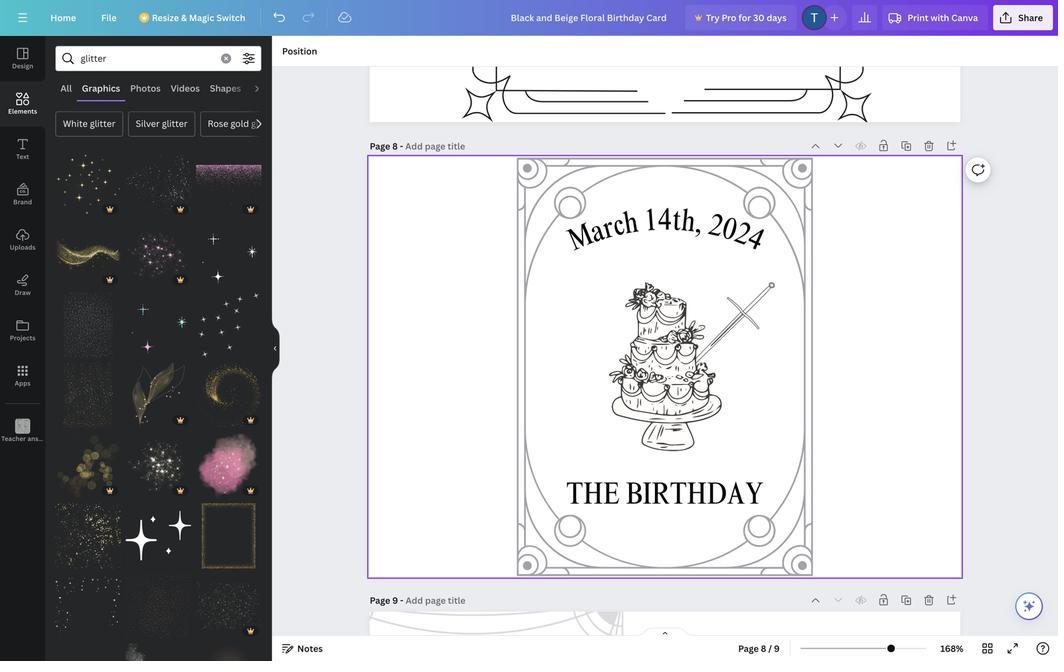 Task type: locate. For each thing, give the bounding box(es) containing it.
page left page title text box at left
[[370, 595, 390, 607]]

try pro for 30 days
[[706, 12, 787, 24]]

colorful glitters image
[[55, 152, 121, 217]]

show pages image
[[635, 628, 696, 638]]

0 horizontal spatial 8
[[393, 140, 398, 152]]

0 vertical spatial 9
[[393, 595, 398, 607]]

print with canva button
[[883, 5, 989, 30]]

2 glitter from the left
[[162, 118, 188, 129]]

168% button
[[932, 639, 973, 659]]

glitter
[[90, 118, 116, 129], [162, 118, 188, 129], [251, 118, 277, 129]]

9 inside button
[[774, 643, 780, 655]]

- for page 8 -
[[400, 140, 403, 152]]

168%
[[941, 643, 964, 655]]

notes
[[297, 643, 323, 655]]

pink glitter confetti image
[[196, 152, 262, 217]]

page left '/'
[[739, 643, 759, 655]]

0 horizontal spatial 9
[[393, 595, 398, 607]]

gold glitter shiny sprinkles curve image
[[55, 222, 121, 288]]

1 vertical spatial 8
[[761, 643, 767, 655]]

print
[[908, 12, 929, 24]]

white
[[63, 118, 88, 129]]

1 glitter from the left
[[90, 118, 116, 129]]

0 vertical spatial page
[[370, 140, 390, 152]]

glitter transparent overlay image
[[196, 644, 262, 662]]

egypt gold sprinkles simple square image
[[55, 504, 121, 569]]

8
[[393, 140, 398, 152], [761, 643, 767, 655]]

position
[[282, 45, 317, 57]]

2 vertical spatial page
[[739, 643, 759, 655]]

white glitter shining stars image
[[126, 433, 191, 499]]

design button
[[0, 36, 45, 81]]

page 8 / 9
[[739, 643, 780, 655]]

apps
[[15, 379, 31, 388]]

all button
[[55, 76, 77, 100]]

videos
[[171, 82, 200, 94]]

glitter right gold
[[251, 118, 277, 129]]

1 horizontal spatial glitter
[[162, 118, 188, 129]]

silver
[[136, 118, 160, 129]]

0 vertical spatial -
[[400, 140, 403, 152]]

home link
[[40, 5, 86, 30]]

glitter right silver
[[162, 118, 188, 129]]

the birthday
[[567, 482, 764, 513]]

brand button
[[0, 172, 45, 217]]

1 vertical spatial -
[[400, 595, 404, 607]]

30
[[754, 12, 765, 24]]

silver stars illustration image
[[196, 293, 262, 358]]

9
[[393, 595, 398, 607], [774, 643, 780, 655]]

8 inside button
[[761, 643, 767, 655]]

all
[[60, 82, 72, 94]]

glitter for white glitter
[[90, 118, 116, 129]]

projects
[[10, 334, 36, 342]]

shapes button
[[205, 76, 246, 100]]

- left page title text box at left
[[400, 595, 404, 607]]

8 left '/'
[[761, 643, 767, 655]]

videos button
[[166, 76, 205, 100]]

9 right '/'
[[774, 643, 780, 655]]

2 horizontal spatial glitter
[[251, 118, 277, 129]]

0 vertical spatial 8
[[393, 140, 398, 152]]

page left page title text field
[[370, 140, 390, 152]]

page inside page 8 / 9 button
[[739, 643, 759, 655]]

resize
[[152, 12, 179, 24]]

page 8 -
[[370, 140, 406, 152]]

Page title text field
[[406, 140, 467, 152]]

green watercolor leaves with gold and glitter splatter image
[[126, 363, 191, 428]]

try pro for 30 days button
[[686, 5, 797, 30]]

for
[[739, 12, 751, 24]]

8 left page title text field
[[393, 140, 398, 152]]

1 vertical spatial page
[[370, 595, 390, 607]]

draw button
[[0, 263, 45, 308]]

rose gold glitter button
[[200, 112, 285, 137]]

page
[[370, 140, 390, 152], [370, 595, 390, 607], [739, 643, 759, 655]]

glitter right white
[[90, 118, 116, 129]]

page 9 -
[[370, 595, 406, 607]]

resize & magic switch
[[152, 12, 246, 24]]

brand
[[13, 198, 32, 206]]

8 for -
[[393, 140, 398, 152]]

1 horizontal spatial 9
[[774, 643, 780, 655]]

audio
[[251, 82, 277, 94]]

9 left page title text box at left
[[393, 595, 398, 607]]

water color glitter image
[[196, 433, 262, 499]]

-
[[400, 140, 403, 152], [400, 595, 404, 607]]

days
[[767, 12, 787, 24]]

file
[[101, 12, 117, 24]]

Search elements search field
[[81, 47, 214, 71]]

shapes
[[210, 82, 241, 94]]

elements button
[[0, 81, 45, 127]]

with
[[931, 12, 950, 24]]

gold
[[231, 118, 249, 129]]

birthday
[[626, 482, 764, 513]]

group
[[55, 144, 121, 217], [126, 144, 191, 217], [196, 152, 262, 217], [55, 215, 121, 288], [126, 215, 191, 288], [196, 215, 262, 288], [55, 285, 121, 358], [126, 285, 191, 358], [196, 285, 262, 358], [55, 355, 121, 428], [126, 355, 191, 428], [196, 355, 262, 428], [55, 426, 121, 499], [126, 426, 191, 499], [196, 426, 262, 499], [55, 496, 121, 569], [126, 496, 191, 569], [196, 496, 262, 569], [55, 566, 121, 639], [126, 566, 191, 639], [196, 566, 262, 639], [126, 637, 191, 662], [196, 637, 262, 662]]

1 vertical spatial 9
[[774, 643, 780, 655]]

design
[[12, 62, 33, 70]]

1 horizontal spatial 8
[[761, 643, 767, 655]]

page 8 / 9 button
[[734, 639, 785, 659]]

- left page title text field
[[400, 140, 403, 152]]

text button
[[0, 127, 45, 172]]

0 horizontal spatial glitter
[[90, 118, 116, 129]]

text
[[16, 152, 29, 161]]



Task type: vqa. For each thing, say whether or not it's contained in the screenshot.
Christina Overa icon
no



Task type: describe. For each thing, give the bounding box(es) containing it.
- for page 9 -
[[400, 595, 404, 607]]

audio button
[[246, 76, 282, 100]]

projects button
[[0, 308, 45, 354]]

starry background 0709 image
[[196, 574, 262, 639]]

keys
[[51, 435, 65, 443]]

canva assistant image
[[1022, 599, 1037, 614]]

white glitter
[[63, 118, 116, 129]]

position button
[[277, 41, 322, 61]]

8 for /
[[761, 643, 767, 655]]

side panel tab list
[[0, 36, 65, 454]]

pro
[[722, 12, 737, 24]]

photos button
[[125, 76, 166, 100]]

gold glitter border image
[[196, 504, 262, 569]]

egypt gold sprinkles sparse square image
[[126, 574, 191, 639]]

egypt gold sprinkles simple scattered rectangle image
[[55, 363, 121, 428]]

graphics button
[[77, 76, 125, 100]]

uploads
[[10, 243, 36, 252]]

;
[[22, 436, 24, 443]]

file button
[[91, 5, 127, 30]]

hide image
[[272, 319, 280, 379]]

silver glitter
[[136, 118, 188, 129]]

white glitter image
[[126, 152, 191, 217]]

try
[[706, 12, 720, 24]]

silver glitter confetti image
[[126, 644, 191, 662]]

share button
[[994, 5, 1054, 30]]

draw
[[15, 289, 31, 297]]

egypt white gold sprinkles scattered chunks rectangle image
[[55, 293, 121, 358]]

home
[[50, 12, 76, 24]]

canva
[[952, 12, 979, 24]]

share
[[1019, 12, 1044, 24]]

magic
[[189, 12, 215, 24]]

&
[[181, 12, 187, 24]]

page for page 9
[[370, 595, 390, 607]]

Page title text field
[[406, 594, 467, 607]]

main menu bar
[[0, 0, 1059, 36]]

apps button
[[0, 354, 45, 399]]

resize & magic switch button
[[132, 5, 256, 30]]

white glitter button
[[55, 112, 123, 137]]

photos
[[130, 82, 161, 94]]

rose gold glitter
[[208, 118, 277, 129]]

notes button
[[277, 639, 328, 659]]

teacher answer keys
[[1, 435, 65, 443]]

Design title text field
[[501, 5, 681, 30]]

glitter for silver glitter
[[162, 118, 188, 129]]

answer
[[28, 435, 50, 443]]

switch
[[217, 12, 246, 24]]

elements
[[8, 107, 37, 116]]

teacher
[[1, 435, 26, 443]]

silver glitter button
[[128, 112, 195, 137]]

page for page 8
[[370, 140, 390, 152]]

gold glitter splatter image
[[55, 433, 121, 499]]

uploads button
[[0, 217, 45, 263]]

pink glitter shining stars image
[[126, 222, 191, 288]]

print with canva
[[908, 12, 979, 24]]

3 glitter from the left
[[251, 118, 277, 129]]

gold glitter image
[[196, 363, 262, 428]]

rose
[[208, 118, 228, 129]]

graphics
[[82, 82, 120, 94]]

/
[[769, 643, 772, 655]]

the
[[567, 482, 620, 513]]



